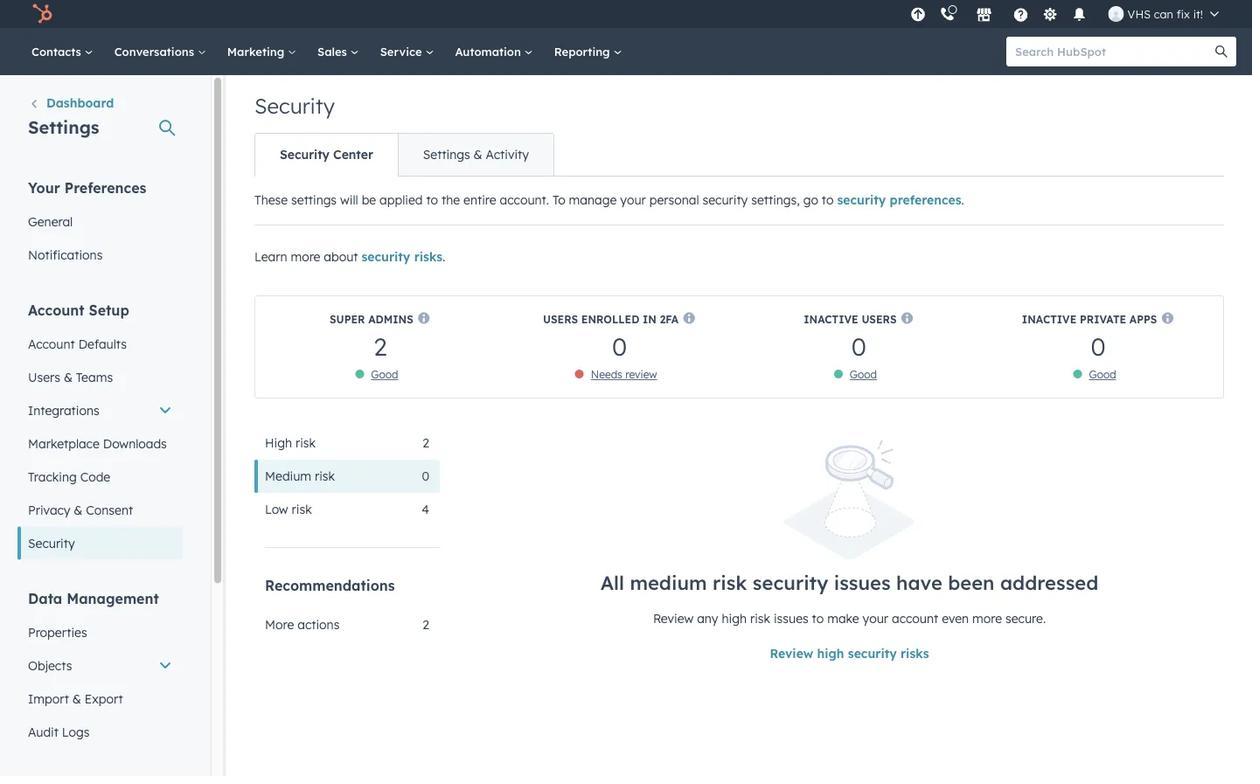 Task type: locate. For each thing, give the bounding box(es) containing it.
hubspot link
[[21, 3, 66, 24]]

1 horizontal spatial settings
[[423, 147, 470, 162]]

0 vertical spatial 2
[[374, 331, 387, 362]]

1 horizontal spatial review
[[770, 647, 814, 662]]

1 horizontal spatial more
[[973, 612, 1002, 627]]

reporting link
[[544, 28, 633, 75]]

& inside data management 'element'
[[72, 691, 81, 707]]

vhs can fix it! button
[[1098, 0, 1230, 28]]

& for privacy
[[74, 502, 83, 518]]

& left activity
[[474, 147, 483, 162]]

high right any
[[722, 612, 747, 627]]

import
[[28, 691, 69, 707]]

1 good from the left
[[371, 368, 398, 381]]

risks down account
[[901, 647, 929, 662]]

0 horizontal spatial good
[[371, 368, 398, 381]]

& for users
[[64, 370, 73, 385]]

risk up any
[[713, 571, 747, 595]]

data
[[28, 590, 62, 607]]

in
[[643, 313, 657, 326]]

to
[[553, 192, 566, 208]]

audit
[[28, 725, 59, 740]]

inactive
[[804, 313, 859, 326], [1022, 313, 1077, 326]]

Search HubSpot search field
[[1007, 37, 1221, 66]]

0 horizontal spatial users
[[28, 370, 60, 385]]

0 down users enrolled in 2fa
[[612, 331, 627, 362]]

2 for more actions
[[423, 617, 429, 633]]

conversations
[[114, 44, 197, 59]]

1 vertical spatial more
[[973, 612, 1002, 627]]

your right 'make'
[[863, 612, 889, 627]]

to left 'make'
[[812, 612, 824, 627]]

more right even
[[973, 612, 1002, 627]]

privacy
[[28, 502, 70, 518]]

security right go
[[837, 192, 886, 208]]

2 for high risk
[[423, 436, 429, 451]]

calling icon image
[[940, 7, 956, 23]]

good button down private
[[1089, 368, 1117, 381]]

review for review high security risks
[[770, 647, 814, 662]]

security up security center
[[255, 93, 335, 119]]

1 horizontal spatial issues
[[834, 571, 891, 595]]

go
[[803, 192, 819, 208]]

1 vertical spatial settings
[[423, 147, 470, 162]]

2 good button from the left
[[850, 368, 877, 381]]

objects
[[28, 658, 72, 673]]

more right learn
[[291, 249, 321, 265]]

audit logs link
[[17, 716, 183, 749]]

security left settings,
[[703, 192, 748, 208]]

preferences
[[64, 179, 146, 196]]

account
[[28, 301, 85, 319], [28, 336, 75, 352]]

& for import
[[72, 691, 81, 707]]

account inside the account defaults link
[[28, 336, 75, 352]]

2 horizontal spatial good
[[1089, 368, 1117, 381]]

service link
[[370, 28, 445, 75]]

issues
[[834, 571, 891, 595], [774, 612, 809, 627]]

needs review button
[[591, 368, 657, 381]]

1 horizontal spatial good
[[850, 368, 877, 381]]

tracking code
[[28, 469, 110, 485]]

help image
[[1013, 8, 1029, 24]]

defaults
[[78, 336, 127, 352]]

good button down inactive users
[[850, 368, 877, 381]]

1 vertical spatial review
[[770, 647, 814, 662]]

properties
[[28, 625, 87, 640]]

& left teams at the top of the page
[[64, 370, 73, 385]]

actions
[[298, 617, 340, 633]]

management
[[67, 590, 159, 607]]

1 horizontal spatial good button
[[850, 368, 877, 381]]

users inside account setup "element"
[[28, 370, 60, 385]]

dashboard link
[[28, 94, 114, 115]]

account for account defaults
[[28, 336, 75, 352]]

0 vertical spatial account
[[28, 301, 85, 319]]

navigation containing security center
[[255, 133, 554, 177]]

1 vertical spatial issues
[[774, 612, 809, 627]]

consent
[[86, 502, 133, 518]]

review
[[653, 612, 694, 627], [770, 647, 814, 662]]

risks
[[414, 249, 443, 265], [901, 647, 929, 662]]

0 vertical spatial issues
[[834, 571, 891, 595]]

good button down admins
[[371, 368, 398, 381]]

risk right any
[[750, 612, 771, 627]]

1 vertical spatial .
[[443, 249, 446, 265]]

conversations link
[[104, 28, 217, 75]]

eloise francis image
[[1109, 6, 1124, 22]]

2 inactive from the left
[[1022, 313, 1077, 326]]

0 horizontal spatial .
[[443, 249, 446, 265]]

0 vertical spatial review
[[653, 612, 694, 627]]

review down review any high risk issues to make your account even more secure.
[[770, 647, 814, 662]]

1 vertical spatial 2
[[423, 436, 429, 451]]

& right privacy
[[74, 502, 83, 518]]

1 vertical spatial risks
[[901, 647, 929, 662]]

contacts link
[[21, 28, 104, 75]]

good button for users
[[850, 368, 877, 381]]

account up users & teams
[[28, 336, 75, 352]]

settings
[[28, 116, 99, 138], [423, 147, 470, 162]]

1 horizontal spatial high
[[817, 647, 844, 662]]

0 horizontal spatial high
[[722, 612, 747, 627]]

security risks link
[[362, 249, 443, 265]]

0 vertical spatial .
[[962, 192, 965, 208]]

issues left 'make'
[[774, 612, 809, 627]]

vhs can fix it! menu
[[906, 0, 1231, 28]]

0 horizontal spatial inactive
[[804, 313, 859, 326]]

security center link
[[255, 134, 398, 176]]

1 vertical spatial security
[[280, 147, 330, 162]]

good down inactive users
[[850, 368, 877, 381]]

review high security risks button
[[770, 647, 929, 662]]

1 horizontal spatial .
[[962, 192, 965, 208]]

notifications button
[[1065, 0, 1095, 28]]

to right go
[[822, 192, 834, 208]]

reporting
[[554, 44, 614, 59]]

3 good button from the left
[[1089, 368, 1117, 381]]

0 horizontal spatial settings
[[28, 116, 99, 138]]

security right about
[[362, 249, 411, 265]]

1 good button from the left
[[371, 368, 398, 381]]

review high security risks
[[770, 647, 929, 662]]

security link
[[17, 527, 183, 560]]

it!
[[1194, 7, 1204, 21]]

to left the
[[426, 192, 438, 208]]

users & teams link
[[17, 361, 183, 394]]

general
[[28, 214, 73, 229]]

will
[[340, 192, 358, 208]]

account up account defaults
[[28, 301, 85, 319]]

your right manage
[[620, 192, 646, 208]]

1 horizontal spatial users
[[543, 313, 578, 326]]

vhs can fix it!
[[1128, 7, 1204, 21]]

0 vertical spatial high
[[722, 612, 747, 627]]

0 down inactive users
[[852, 331, 867, 362]]

these settings will be applied to the entire account. to manage your personal security settings, go to security preferences .
[[255, 192, 965, 208]]

privacy & consent link
[[17, 494, 183, 527]]

0 horizontal spatial issues
[[774, 612, 809, 627]]

been
[[948, 571, 995, 595]]

review left any
[[653, 612, 694, 627]]

your preferences
[[28, 179, 146, 196]]

risk right the low
[[292, 502, 312, 517]]

even
[[942, 612, 969, 627]]

help button
[[1006, 0, 1036, 28]]

2 vertical spatial 2
[[423, 617, 429, 633]]

account setup element
[[17, 300, 183, 560]]

settings down dashboard link
[[28, 116, 99, 138]]

inactive for inactive users
[[804, 313, 859, 326]]

good down private
[[1089, 368, 1117, 381]]

settings,
[[752, 192, 800, 208]]

your
[[620, 192, 646, 208], [863, 612, 889, 627]]

these
[[255, 192, 288, 208]]

0 vertical spatial settings
[[28, 116, 99, 138]]

1 vertical spatial high
[[817, 647, 844, 662]]

&
[[474, 147, 483, 162], [64, 370, 73, 385], [74, 502, 83, 518], [72, 691, 81, 707]]

2 account from the top
[[28, 336, 75, 352]]

good down admins
[[371, 368, 398, 381]]

0 horizontal spatial good button
[[371, 368, 398, 381]]

settings & activity link
[[398, 134, 554, 176]]

users for users & teams
[[28, 370, 60, 385]]

marketplace downloads link
[[17, 427, 183, 460]]

to
[[426, 192, 438, 208], [822, 192, 834, 208], [812, 612, 824, 627]]

good button for private
[[1089, 368, 1117, 381]]

sales link
[[307, 28, 370, 75]]

0 horizontal spatial more
[[291, 249, 321, 265]]

service
[[380, 44, 425, 59]]

import & export
[[28, 691, 123, 707]]

security
[[703, 192, 748, 208], [837, 192, 886, 208], [362, 249, 411, 265], [753, 571, 828, 595], [848, 647, 897, 662]]

your
[[28, 179, 60, 196]]

account for account setup
[[28, 301, 85, 319]]

preferences
[[890, 192, 962, 208]]

security down privacy
[[28, 536, 75, 551]]

2 vertical spatial security
[[28, 536, 75, 551]]

1 vertical spatial account
[[28, 336, 75, 352]]

risks down the
[[414, 249, 443, 265]]

3 good from the left
[[1089, 368, 1117, 381]]

users
[[543, 313, 578, 326], [862, 313, 897, 326], [28, 370, 60, 385]]

risk right medium
[[315, 469, 335, 484]]

inactive users
[[804, 313, 897, 326]]

security up the settings
[[280, 147, 330, 162]]

marketplaces image
[[977, 8, 992, 24]]

security
[[255, 93, 335, 119], [280, 147, 330, 162], [28, 536, 75, 551]]

inactive for inactive private apps
[[1022, 313, 1077, 326]]

risk right high
[[296, 436, 316, 451]]

0 horizontal spatial risks
[[414, 249, 443, 265]]

0 for private
[[1091, 331, 1106, 362]]

good button for admins
[[371, 368, 398, 381]]

high down 'make'
[[817, 647, 844, 662]]

issues up review any high risk issues to make your account even more secure.
[[834, 571, 891, 595]]

risk for high risk
[[296, 436, 316, 451]]

0 up 4
[[422, 469, 429, 484]]

settings up the
[[423, 147, 470, 162]]

0 horizontal spatial your
[[620, 192, 646, 208]]

0 down private
[[1091, 331, 1106, 362]]

& left export
[[72, 691, 81, 707]]

needs
[[591, 368, 623, 381]]

0 for users
[[852, 331, 867, 362]]

navigation
[[255, 133, 554, 177]]

more
[[291, 249, 321, 265], [973, 612, 1002, 627]]

to for the
[[426, 192, 438, 208]]

1 horizontal spatial your
[[863, 612, 889, 627]]

low
[[265, 502, 288, 517]]

risk for medium risk
[[315, 469, 335, 484]]

0 vertical spatial your
[[620, 192, 646, 208]]

activity
[[486, 147, 529, 162]]

1 account from the top
[[28, 301, 85, 319]]

1 inactive from the left
[[804, 313, 859, 326]]

notifications
[[28, 247, 103, 262]]

2 good from the left
[[850, 368, 877, 381]]

settings image
[[1043, 7, 1058, 23]]

2 horizontal spatial good button
[[1089, 368, 1117, 381]]

1 horizontal spatial inactive
[[1022, 313, 1077, 326]]

0 horizontal spatial review
[[653, 612, 694, 627]]

good button
[[371, 368, 398, 381], [850, 368, 877, 381], [1089, 368, 1117, 381]]



Task type: vqa. For each thing, say whether or not it's contained in the screenshot.
Edit columns button
no



Task type: describe. For each thing, give the bounding box(es) containing it.
review
[[626, 368, 657, 381]]

users enrolled in 2fa
[[543, 313, 679, 326]]

make
[[828, 612, 860, 627]]

low risk
[[265, 502, 312, 517]]

marketplace downloads
[[28, 436, 167, 451]]

automation
[[455, 44, 525, 59]]

marketplace
[[28, 436, 100, 451]]

super admins
[[330, 313, 413, 326]]

recommendations
[[265, 577, 395, 595]]

good for admins
[[371, 368, 398, 381]]

privacy & consent
[[28, 502, 133, 518]]

high
[[265, 436, 292, 451]]

security up 'make'
[[753, 571, 828, 595]]

be
[[362, 192, 376, 208]]

teams
[[76, 370, 113, 385]]

admins
[[368, 313, 413, 326]]

learn more about security risks .
[[255, 249, 446, 265]]

security preferences link
[[837, 192, 962, 208]]

medium risk
[[265, 469, 335, 484]]

automation link
[[445, 28, 544, 75]]

medium
[[630, 571, 707, 595]]

your preferences element
[[17, 178, 183, 272]]

good for users
[[850, 368, 877, 381]]

all
[[601, 571, 624, 595]]

hubspot image
[[31, 3, 52, 24]]

& for settings
[[474, 147, 483, 162]]

data management
[[28, 590, 159, 607]]

vhs
[[1128, 7, 1151, 21]]

calling icon button
[[933, 2, 963, 26]]

have
[[897, 571, 943, 595]]

objects button
[[17, 649, 183, 683]]

issues for security
[[834, 571, 891, 595]]

about
[[324, 249, 358, 265]]

account.
[[500, 192, 549, 208]]

account setup
[[28, 301, 129, 319]]

logs
[[62, 725, 90, 740]]

account
[[892, 612, 939, 627]]

private
[[1080, 313, 1127, 326]]

issues for risk
[[774, 612, 809, 627]]

inactive private apps
[[1022, 313, 1158, 326]]

applied
[[380, 192, 423, 208]]

settings link
[[1040, 5, 1061, 23]]

tracking code link
[[17, 460, 183, 494]]

any
[[697, 612, 719, 627]]

1 vertical spatial your
[[863, 612, 889, 627]]

settings for settings & activity
[[423, 147, 470, 162]]

properties link
[[17, 616, 183, 649]]

1 horizontal spatial risks
[[901, 647, 929, 662]]

security center
[[280, 147, 373, 162]]

security inside "link"
[[28, 536, 75, 551]]

general link
[[17, 205, 183, 238]]

data management element
[[17, 589, 183, 749]]

search button
[[1207, 37, 1237, 66]]

needs review
[[591, 368, 657, 381]]

0 vertical spatial more
[[291, 249, 321, 265]]

marketing
[[227, 44, 288, 59]]

enrolled
[[581, 313, 640, 326]]

upgrade link
[[907, 5, 929, 23]]

dashboard
[[46, 95, 114, 111]]

0 vertical spatial risks
[[414, 249, 443, 265]]

to for make
[[812, 612, 824, 627]]

settings
[[291, 192, 337, 208]]

secure.
[[1006, 612, 1046, 627]]

addressed
[[1001, 571, 1099, 595]]

contacts
[[31, 44, 85, 59]]

security down review any high risk issues to make your account even more secure.
[[848, 647, 897, 662]]

users for users enrolled in 2fa
[[543, 313, 578, 326]]

2fa
[[660, 313, 679, 326]]

code
[[80, 469, 110, 485]]

learn
[[255, 249, 287, 265]]

sales
[[318, 44, 350, 59]]

0 vertical spatial security
[[255, 93, 335, 119]]

entire
[[464, 192, 496, 208]]

review any high risk issues to make your account even more secure.
[[653, 612, 1046, 627]]

more
[[265, 617, 294, 633]]

notifications image
[[1072, 8, 1088, 24]]

fix
[[1177, 7, 1190, 21]]

0 for enrolled
[[612, 331, 627, 362]]

good for private
[[1089, 368, 1117, 381]]

setup
[[89, 301, 129, 319]]

personal
[[650, 192, 699, 208]]

account defaults
[[28, 336, 127, 352]]

apps
[[1130, 313, 1158, 326]]

more actions
[[265, 617, 340, 633]]

super
[[330, 313, 365, 326]]

review for review any high risk issues to make your account even more secure.
[[653, 612, 694, 627]]

audit logs
[[28, 725, 90, 740]]

2 horizontal spatial users
[[862, 313, 897, 326]]

search image
[[1216, 45, 1228, 58]]

settings for settings
[[28, 116, 99, 138]]

integrations button
[[17, 394, 183, 427]]

export
[[85, 691, 123, 707]]

upgrade image
[[911, 7, 926, 23]]

users & teams
[[28, 370, 113, 385]]

risk for low risk
[[292, 502, 312, 517]]

tracking
[[28, 469, 77, 485]]

can
[[1154, 7, 1174, 21]]

medium
[[265, 469, 311, 484]]



